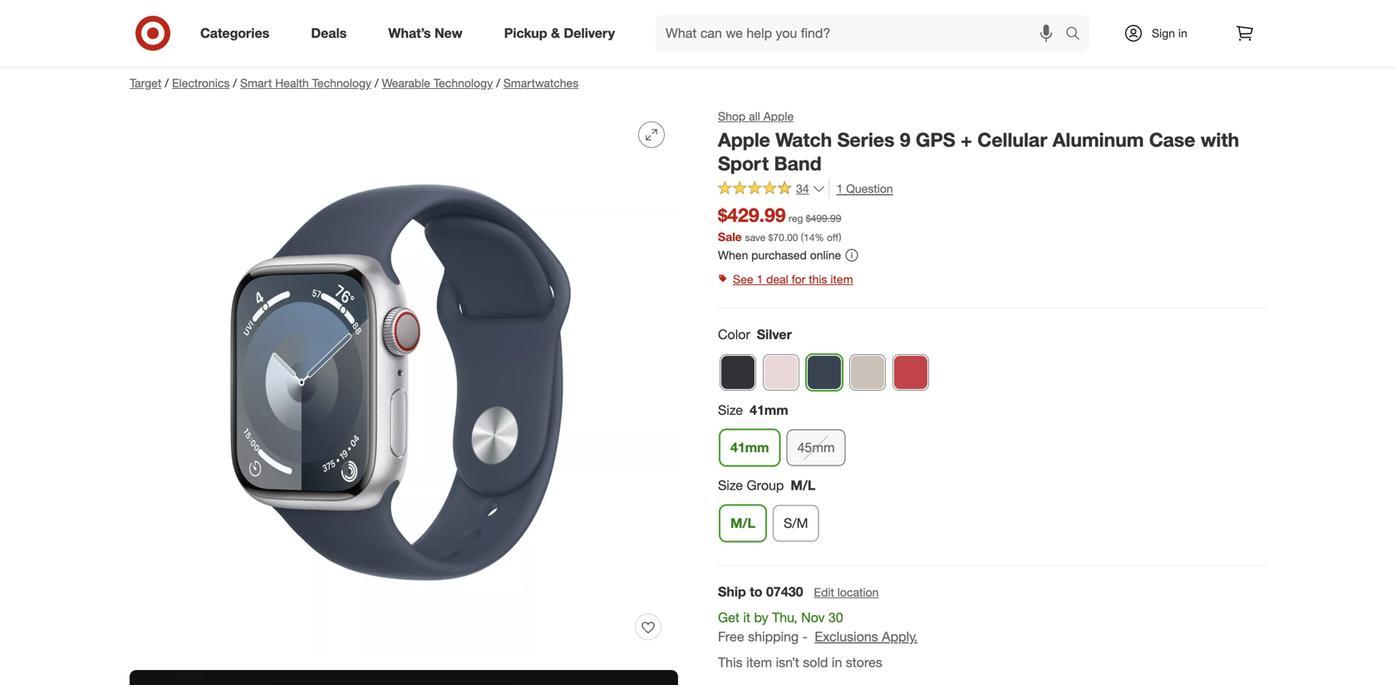 Task type: describe. For each thing, give the bounding box(es) containing it.
14
[[804, 231, 815, 244]]

2 technology from the left
[[434, 76, 493, 90]]

34
[[797, 181, 810, 196]]

size for size 41mm
[[718, 402, 743, 418]]

45mm link
[[787, 430, 846, 466]]

exclusions
[[815, 629, 879, 645]]

by
[[755, 610, 769, 626]]

for
[[792, 272, 806, 286]]

70.00
[[774, 231, 799, 244]]

silver
[[757, 326, 792, 343]]

categories link
[[186, 15, 290, 52]]

to
[[750, 584, 763, 600]]

$499.99
[[806, 212, 842, 224]]

target
[[130, 76, 162, 90]]

see 1 deal for this item
[[733, 272, 854, 286]]

s/m
[[784, 515, 809, 531]]

nov
[[802, 610, 825, 626]]

what's new link
[[374, 15, 484, 52]]

34 link
[[718, 179, 826, 199]]

s/m link
[[773, 505, 819, 542]]

when purchased online
[[718, 248, 842, 262]]

image gallery element
[[130, 108, 678, 685]]

+
[[961, 128, 973, 151]]

size group m/l
[[718, 477, 816, 494]]

deals
[[311, 25, 347, 41]]

group containing size
[[717, 401, 1267, 473]]

ship to 07430
[[718, 584, 804, 600]]

1 vertical spatial in
[[832, 654, 843, 670]]

when
[[718, 248, 749, 262]]

)
[[839, 231, 842, 244]]

(
[[801, 231, 804, 244]]

group
[[747, 477, 784, 494]]

0 vertical spatial in
[[1179, 26, 1188, 40]]

1 vertical spatial item
[[747, 654, 773, 670]]

all
[[749, 109, 761, 123]]

categories
[[200, 25, 270, 41]]

watch
[[776, 128, 833, 151]]

band
[[774, 152, 822, 175]]

shipping
[[748, 629, 799, 645]]

target / electronics / smart health technology / wearable technology / smartwatches
[[130, 76, 579, 90]]

pickup & delivery
[[504, 25, 615, 41]]

save
[[746, 231, 766, 244]]

electronics
[[172, 76, 230, 90]]

this
[[809, 272, 828, 286]]

41mm link
[[720, 430, 780, 466]]

new
[[435, 25, 463, 41]]

apple watch series 9 gps + cellular aluminum case with sport band, 1 of 10 image
[[130, 108, 678, 657]]

1 question link
[[829, 179, 894, 198]]

sport
[[718, 152, 769, 175]]

color
[[718, 326, 751, 343]]

1 / from the left
[[165, 76, 169, 90]]

off
[[827, 231, 839, 244]]

cellular
[[978, 128, 1048, 151]]

edit location button
[[814, 583, 880, 602]]

case
[[1150, 128, 1196, 151]]

1 vertical spatial apple
[[718, 128, 771, 151]]

sign in link
[[1110, 15, 1214, 52]]

exclusions apply. link
[[815, 629, 918, 645]]

apply.
[[882, 629, 918, 645]]

pickup
[[504, 25, 548, 41]]

sale
[[718, 230, 742, 244]]

location
[[838, 585, 879, 600]]

41mm inside 41mm link
[[731, 440, 770, 456]]

deals link
[[297, 15, 368, 52]]

it
[[744, 610, 751, 626]]

this item isn't sold in stores
[[718, 654, 883, 670]]

1 question
[[837, 181, 894, 196]]

45mm
[[798, 440, 835, 456]]

wearable technology link
[[382, 76, 493, 90]]

sold
[[803, 654, 829, 670]]

m/l link
[[720, 505, 767, 542]]

edit location
[[814, 585, 879, 600]]

series 9
[[838, 128, 911, 151]]

-
[[803, 629, 808, 645]]



Task type: locate. For each thing, give the bounding box(es) containing it.
stores
[[846, 654, 883, 670]]

reg
[[789, 212, 804, 224]]

group
[[717, 401, 1267, 473], [717, 476, 1267, 548]]

2 group from the top
[[717, 476, 1267, 548]]

apple
[[764, 109, 794, 123], [718, 128, 771, 151]]

1 right see
[[757, 272, 764, 286]]

(product)red image
[[894, 355, 929, 390]]

this
[[718, 654, 743, 670]]

0 vertical spatial size
[[718, 402, 743, 418]]

m/l down group
[[731, 515, 756, 531]]

sign in
[[1153, 26, 1188, 40]]

1 horizontal spatial in
[[1179, 26, 1188, 40]]

midnight image
[[721, 355, 756, 390]]

technology right health
[[312, 76, 372, 90]]

gps
[[916, 128, 956, 151]]

what's new
[[389, 25, 463, 41]]

item left isn't
[[747, 654, 773, 670]]

/ right target link at the left of page
[[165, 76, 169, 90]]

what's
[[389, 25, 431, 41]]

1 left question
[[837, 181, 843, 196]]

search
[[1058, 27, 1098, 43]]

0 horizontal spatial in
[[832, 654, 843, 670]]

health
[[275, 76, 309, 90]]

item
[[831, 272, 854, 286], [747, 654, 773, 670]]

smartwatches link
[[504, 76, 579, 90]]

0 horizontal spatial technology
[[312, 76, 372, 90]]

edit
[[814, 585, 835, 600]]

starlight image
[[851, 355, 886, 390]]

sign
[[1153, 26, 1176, 40]]

smartwatches
[[504, 76, 579, 90]]

/ left wearable on the left of page
[[375, 76, 379, 90]]

thu,
[[773, 610, 798, 626]]

size left group
[[718, 477, 743, 494]]

&
[[551, 25, 560, 41]]

color silver
[[718, 326, 792, 343]]

wearable
[[382, 76, 431, 90]]

shop
[[718, 109, 746, 123]]

0 horizontal spatial 1
[[757, 272, 764, 286]]

What can we help you find? suggestions appear below search field
[[656, 15, 1070, 52]]

$
[[769, 231, 774, 244]]

m/l inside m/l link
[[731, 515, 756, 531]]

07430
[[767, 584, 804, 600]]

$429.99 reg $499.99 sale save $ 70.00 ( 14 % off )
[[718, 203, 842, 244]]

smart health technology link
[[240, 76, 372, 90]]

free
[[718, 629, 745, 645]]

1 horizontal spatial technology
[[434, 76, 493, 90]]

1 technology from the left
[[312, 76, 372, 90]]

1 group from the top
[[717, 401, 1267, 473]]

shop all apple apple watch series 9 gps + cellular aluminum case with sport band
[[718, 109, 1240, 175]]

get
[[718, 610, 740, 626]]

0 vertical spatial m/l
[[791, 477, 816, 494]]

2 / from the left
[[233, 76, 237, 90]]

%
[[815, 231, 825, 244]]

target link
[[130, 76, 162, 90]]

0 vertical spatial item
[[831, 272, 854, 286]]

1 vertical spatial 1
[[757, 272, 764, 286]]

3 / from the left
[[375, 76, 379, 90]]

41mm down pink icon at the bottom
[[750, 402, 789, 418]]

size down the midnight icon
[[718, 402, 743, 418]]

technology down new
[[434, 76, 493, 90]]

1 horizontal spatial m/l
[[791, 477, 816, 494]]

pink image
[[764, 355, 799, 390]]

apple right all
[[764, 109, 794, 123]]

1
[[837, 181, 843, 196], [757, 272, 764, 286]]

size for size group m/l
[[718, 477, 743, 494]]

isn't
[[776, 654, 800, 670]]

0 horizontal spatial item
[[747, 654, 773, 670]]

size 41mm
[[718, 402, 789, 418]]

30
[[829, 610, 844, 626]]

with
[[1201, 128, 1240, 151]]

2 size from the top
[[718, 477, 743, 494]]

/ left smartwatches
[[496, 76, 500, 90]]

0 vertical spatial 1
[[837, 181, 843, 196]]

ship
[[718, 584, 746, 600]]

4 / from the left
[[496, 76, 500, 90]]

$429.99
[[718, 203, 786, 226]]

see 1 deal for this item link
[[718, 268, 1267, 291]]

smart
[[240, 76, 272, 90]]

1 vertical spatial size
[[718, 477, 743, 494]]

deal
[[767, 272, 789, 286]]

purchased
[[752, 248, 807, 262]]

1 horizontal spatial 1
[[837, 181, 843, 196]]

online
[[810, 248, 842, 262]]

aluminum
[[1053, 128, 1145, 151]]

/ left smart
[[233, 76, 237, 90]]

0 horizontal spatial m/l
[[731, 515, 756, 531]]

silver image
[[807, 355, 842, 390]]

see
[[733, 272, 754, 286]]

in
[[1179, 26, 1188, 40], [832, 654, 843, 670]]

1 size from the top
[[718, 402, 743, 418]]

in right sold
[[832, 654, 843, 670]]

in right sign
[[1179, 26, 1188, 40]]

electronics link
[[172, 76, 230, 90]]

0 vertical spatial apple
[[764, 109, 794, 123]]

size
[[718, 402, 743, 418], [718, 477, 743, 494]]

1 horizontal spatial item
[[831, 272, 854, 286]]

group containing size group
[[717, 476, 1267, 548]]

get it by thu, nov 30 free shipping - exclusions apply.
[[718, 610, 918, 645]]

0 vertical spatial group
[[717, 401, 1267, 473]]

delivery
[[564, 25, 615, 41]]

1 vertical spatial m/l
[[731, 515, 756, 531]]

m/l
[[791, 477, 816, 494], [731, 515, 756, 531]]

0 vertical spatial 41mm
[[750, 402, 789, 418]]

m/l right group
[[791, 477, 816, 494]]

item right the this
[[831, 272, 854, 286]]

/
[[165, 76, 169, 90], [233, 76, 237, 90], [375, 76, 379, 90], [496, 76, 500, 90]]

search button
[[1058, 15, 1098, 55]]

1 vertical spatial group
[[717, 476, 1267, 548]]

apple up sport
[[718, 128, 771, 151]]

question
[[847, 181, 894, 196]]

41mm down size 41mm
[[731, 440, 770, 456]]

1 vertical spatial 41mm
[[731, 440, 770, 456]]



Task type: vqa. For each thing, say whether or not it's contained in the screenshot.
Need
no



